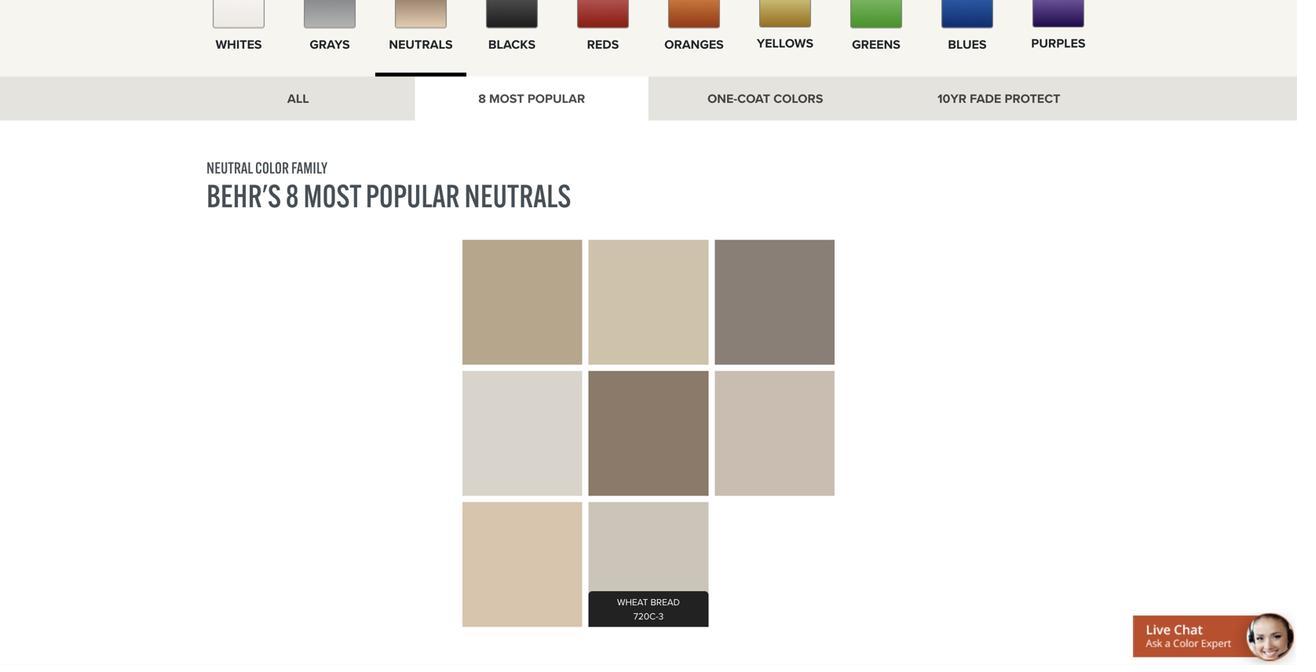 Task type: locate. For each thing, give the bounding box(es) containing it.
neutral color family behr's 8 most popular neutrals
[[207, 158, 571, 215]]

bread
[[651, 595, 680, 609]]

yellow image
[[760, 0, 811, 28]]

gray image
[[304, 0, 356, 28]]

protect
[[1005, 89, 1061, 108]]

neutrals
[[465, 176, 571, 215]]

0 horizontal spatial 8
[[286, 176, 299, 215]]

neutral
[[207, 158, 253, 177]]

one-coat colors
[[708, 89, 824, 108]]

8 left most
[[479, 89, 486, 108]]

8 inside neutral color family behr's 8 most popular neutrals
[[286, 176, 299, 215]]

greens
[[852, 35, 901, 54]]

behr's
[[207, 176, 281, 215]]

3
[[659, 609, 664, 623]]

popular
[[528, 89, 585, 108]]

color
[[255, 158, 289, 177]]

white image
[[213, 0, 265, 28]]

10yr
[[938, 89, 967, 108]]

colors
[[774, 89, 824, 108]]

neutral image
[[395, 0, 447, 28]]

1 vertical spatial 8
[[286, 176, 299, 215]]

red image
[[577, 0, 629, 28]]

blues
[[948, 35, 987, 54]]

neutrals
[[389, 35, 453, 54]]

whites
[[216, 35, 262, 54]]

1 horizontal spatial 8
[[479, 89, 486, 108]]

8 left 'most' at the left top of the page
[[286, 176, 299, 215]]

purple image
[[1033, 0, 1085, 28]]

8
[[479, 89, 486, 108], [286, 176, 299, 215]]

coat
[[738, 89, 771, 108]]

wheat bread 720c-3
[[617, 595, 680, 623]]



Task type: describe. For each thing, give the bounding box(es) containing it.
popular
[[366, 176, 460, 215]]

purples
[[1032, 34, 1086, 53]]

most
[[489, 89, 525, 108]]

one-
[[708, 89, 738, 108]]

black image
[[486, 0, 538, 28]]

orange image
[[668, 0, 720, 28]]

blue image
[[942, 0, 994, 28]]

10yr fade protect
[[938, 89, 1061, 108]]

green image
[[851, 0, 903, 28]]

blacks
[[489, 35, 536, 54]]

wheat
[[617, 595, 648, 609]]

live chat online image image
[[1133, 611, 1298, 665]]

family
[[291, 158, 328, 177]]

all
[[287, 89, 309, 108]]

fade
[[970, 89, 1002, 108]]

grays
[[310, 35, 350, 54]]

oranges
[[665, 35, 724, 54]]

yellows
[[757, 34, 814, 53]]

reds
[[587, 35, 619, 54]]

720c-
[[634, 609, 659, 623]]

8 most popular
[[479, 89, 585, 108]]

most
[[304, 176, 361, 215]]

0 vertical spatial 8
[[479, 89, 486, 108]]



Task type: vqa. For each thing, say whether or not it's contained in the screenshot.
A person using a sand block to smooth out the fronts of the wood slats. image
no



